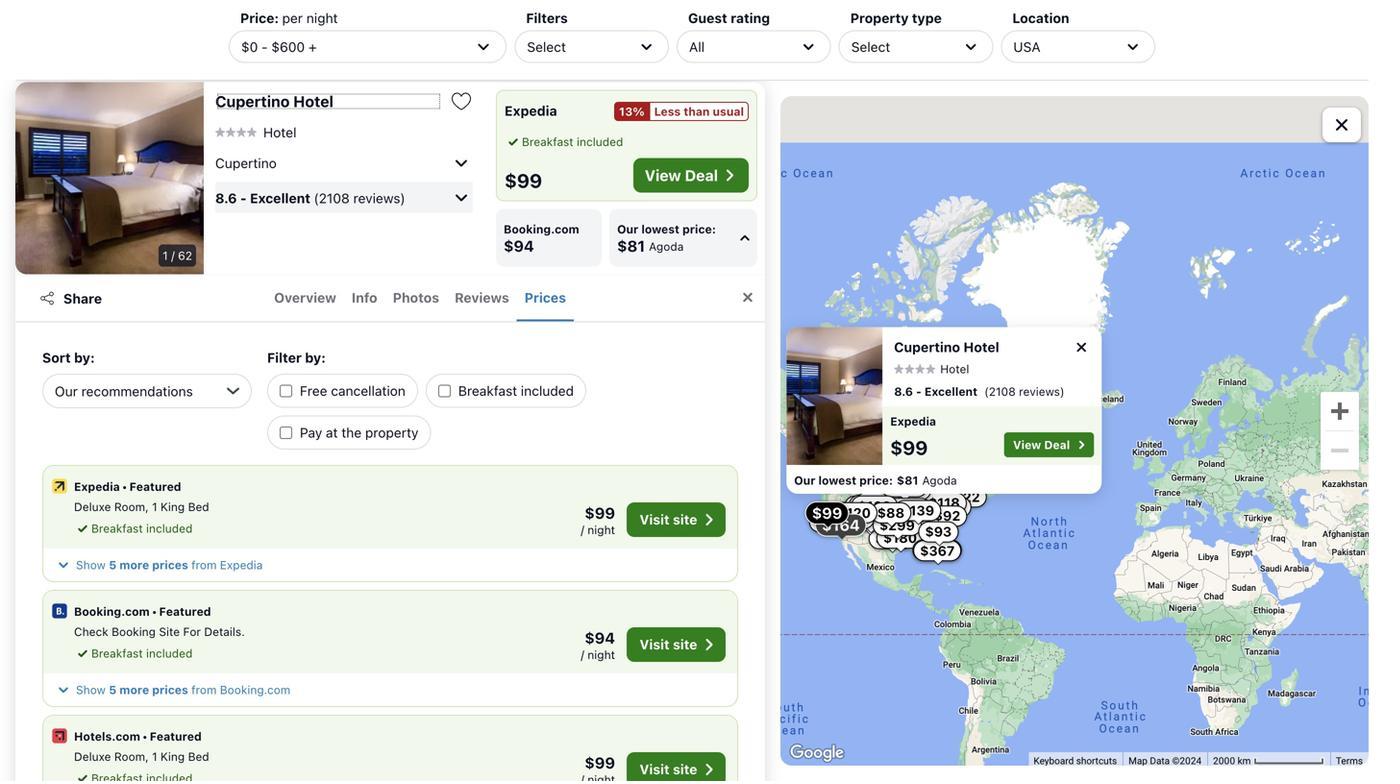 Task type: describe. For each thing, give the bounding box(es) containing it.
0 vertical spatial our lowest price: $81 agoda
[[617, 223, 716, 255]]

1 vertical spatial $178 button
[[869, 529, 915, 550]]

$120 $110 $178
[[816, 505, 908, 547]]

$113 button
[[891, 499, 936, 521]]

13% less than usual
[[619, 105, 744, 118]]

breakfast included button for $94
[[74, 645, 193, 662]]

1 horizontal spatial lowest
[[818, 474, 856, 487]]

check booking site for details.
[[74, 625, 245, 639]]

expedia down comfort inn hotels $107
[[505, 103, 557, 119]]

0 horizontal spatial (2108
[[314, 190, 350, 206]]

• for $99
[[122, 480, 127, 494]]

breakfast inside multi-select list box
[[458, 383, 517, 399]]

usa
[[1014, 39, 1041, 55]]

$118 button
[[922, 493, 967, 514]]

$68
[[870, 465, 898, 481]]

$139
[[901, 503, 935, 519]]

guest rating
[[688, 10, 770, 26]]

comfort inn & suites los alamos, (los alamos, usa) image
[[15, 0, 204, 75]]

hotel inside button
[[293, 92, 334, 111]]

expedia up $68
[[890, 415, 936, 428]]

km
[[1238, 755, 1251, 767]]

booking.com image
[[51, 603, 68, 620]]

pay at the property
[[300, 425, 419, 441]]

site for booking.com • featured
[[673, 637, 697, 653]]

1 horizontal spatial hotel button
[[894, 362, 969, 376]]

comfort inn hotels $107
[[504, 26, 614, 59]]

prices inside more prices button
[[696, 34, 734, 50]]

cupertino hotel button
[[215, 92, 442, 111]]

$136 inside button
[[917, 510, 950, 526]]

included inside multi-select list box
[[521, 383, 574, 399]]

$180 button
[[877, 528, 924, 549]]

deluxe for hotels.com • featured
[[74, 750, 111, 764]]

google image
[[785, 741, 849, 766]]

reviews) for -
[[354, 3, 406, 19]]

share button
[[27, 281, 114, 316]]

0 vertical spatial agoda
[[649, 240, 684, 253]]

by: for sort by:
[[74, 350, 95, 366]]

reviews) for 8.6
[[1019, 385, 1064, 398]]

prices for $94
[[152, 684, 188, 697]]

2 vertical spatial featured
[[150, 730, 202, 744]]

$93 button
[[918, 522, 959, 543]]

$164
[[822, 516, 860, 535]]

$121
[[818, 505, 849, 521]]

cupertino button
[[215, 148, 473, 178]]

hotels.com • featured
[[74, 730, 202, 744]]

0 horizontal spatial view deal button
[[633, 158, 749, 193]]

booking.com for $94
[[504, 223, 579, 236]]

0 horizontal spatial 8.6
[[215, 190, 237, 206]]

hotels.com
[[74, 730, 140, 744]]

0 vertical spatial $600
[[271, 39, 305, 55]]

2000
[[1213, 755, 1235, 767]]

0 vertical spatial breakfast included button
[[505, 133, 623, 150]]

photos
[[393, 290, 439, 305]]

visit site for $94
[[640, 637, 697, 653]]

show 5 more prices from booking.com
[[76, 684, 291, 697]]

than
[[684, 105, 710, 118]]

hotel inside button
[[263, 124, 297, 140]]

booking.com for •
[[74, 605, 150, 619]]

$99 / night
[[581, 504, 615, 537]]

2000 km button
[[1208, 753, 1330, 768]]

1 for hotels.com
[[152, 750, 157, 764]]

included down 13%
[[577, 135, 623, 149]]

1 vertical spatial price:
[[859, 474, 893, 487]]

0 horizontal spatial 8.6 - excellent (2108 reviews)
[[215, 190, 405, 206]]

property
[[365, 425, 419, 441]]

more prices button
[[653, 18, 758, 67]]

3 visit site from the top
[[640, 762, 697, 778]]

2 vertical spatial booking.com
[[220, 684, 291, 697]]

2000 km
[[1213, 755, 1253, 767]]

1 vertical spatial our lowest price: $81 agoda
[[794, 474, 957, 487]]

$109 button
[[851, 496, 898, 517]]

site for hotels.com • featured
[[673, 762, 697, 778]]

cupertino inside button
[[215, 155, 277, 171]]

info button
[[344, 275, 385, 322]]

1 vertical spatial excellent
[[924, 385, 977, 398]]

room, for expedia
[[114, 500, 149, 514]]

0 vertical spatial view
[[645, 166, 681, 185]]

map data ©2024
[[1129, 755, 1202, 767]]

1 vertical spatial 8.6 - excellent (2108 reviews)
[[894, 385, 1064, 398]]

check
[[74, 625, 108, 639]]

0 vertical spatial $81
[[617, 237, 645, 255]]

$128 button
[[885, 498, 932, 519]]

expedia • featured
[[74, 480, 181, 494]]

breakfast included down booking
[[91, 647, 193, 660]]

king for expedia • featured
[[161, 500, 185, 514]]

1 vertical spatial cupertino hotel
[[894, 339, 999, 355]]

1 vertical spatial (2108
[[984, 385, 1016, 398]]

$600 inside $128 $600
[[919, 542, 955, 558]]

visit site button for $99
[[627, 503, 726, 537]]

$175 button
[[821, 508, 867, 529]]

comfort
[[504, 26, 552, 39]]

0 horizontal spatial deal
[[685, 166, 718, 185]]

1 horizontal spatial our
[[794, 474, 815, 487]]

1 / 62
[[163, 249, 192, 262]]

$125 button
[[885, 480, 931, 501]]

$88 button
[[871, 503, 911, 524]]

by: for filter by:
[[305, 350, 326, 366]]

inn
[[555, 26, 573, 39]]

0 horizontal spatial $110 button
[[809, 512, 854, 533]]

$100 button
[[881, 476, 928, 498]]

$169 $95
[[841, 499, 965, 527]]

$300
[[828, 454, 864, 470]]

cancellation
[[331, 383, 406, 399]]

$122 button
[[941, 487, 987, 508]]

booking.com $94
[[504, 223, 579, 255]]

$107 button
[[847, 509, 893, 530]]

$113
[[898, 502, 929, 518]]

the
[[342, 425, 362, 441]]

1 horizontal spatial 8.6
[[894, 385, 913, 398]]

$128 $600
[[892, 501, 955, 558]]

included up show 5 more prices from expedia
[[146, 522, 193, 535]]

visit for $94
[[640, 637, 670, 653]]

0 vertical spatial 1
[[163, 249, 168, 262]]

from for $99
[[191, 559, 217, 572]]

$178 inside $120 $110 $178
[[876, 531, 908, 547]]

Pay at the property checkbox
[[280, 427, 292, 439]]

free cancellation
[[300, 383, 406, 399]]

reviews
[[455, 290, 509, 305]]

deluxe room, 1 king bed for expedia
[[74, 500, 209, 514]]

night for $99
[[588, 523, 615, 537]]

cupertino hotel inside button
[[215, 92, 334, 111]]

0 vertical spatial $178 button
[[844, 496, 891, 517]]

1 vertical spatial view deal button
[[1004, 433, 1094, 458]]

1 horizontal spatial agoda
[[922, 474, 957, 487]]

shortcuts
[[1076, 755, 1117, 767]]

$99 inside $99 / night
[[585, 504, 615, 522]]

prices button
[[517, 275, 574, 322]]

bed for hotels.com • featured
[[188, 750, 209, 764]]

+
[[309, 39, 317, 55]]

13%
[[619, 105, 645, 118]]

$121 button
[[811, 503, 855, 524]]

$125
[[892, 482, 925, 498]]

1 vertical spatial view
[[1013, 438, 1041, 452]]

terms
[[1336, 755, 1363, 767]]

$300 button
[[821, 452, 871, 473]]

booking.com • featured
[[74, 605, 211, 619]]

2 vertical spatial •
[[142, 730, 148, 744]]

cupertino inside button
[[215, 92, 290, 111]]

bed for expedia • featured
[[188, 500, 209, 514]]

$100
[[888, 479, 921, 495]]

$92 button
[[927, 506, 967, 527]]

1 vertical spatial reviews)
[[353, 190, 405, 206]]

$68 button
[[864, 463, 904, 484]]

3 visit site button from the top
[[627, 753, 726, 782]]

$128
[[892, 501, 925, 516]]

good
[[284, 3, 317, 19]]

$118
[[929, 495, 960, 511]]

- very good (788 reviews)
[[240, 3, 406, 19]]

filter
[[267, 350, 302, 366]]

breakfast included down 13%
[[522, 135, 623, 149]]

details.
[[204, 625, 245, 639]]

2 vertical spatial cupertino
[[894, 339, 960, 355]]

map
[[1129, 755, 1148, 767]]

usual
[[713, 105, 744, 118]]

more for $99
[[119, 559, 149, 572]]

hotels.com image
[[51, 728, 68, 745]]

overview
[[274, 290, 336, 305]]

5 for $99
[[109, 559, 117, 572]]

0 vertical spatial view deal
[[645, 166, 718, 185]]

breakfast included button for $99
[[74, 520, 193, 537]]

info
[[352, 290, 377, 305]]

1 for expedia
[[152, 500, 157, 514]]

keyboard shortcuts
[[1034, 755, 1117, 767]]

select for property type
[[851, 39, 890, 55]]

deluxe room, 1 king bed for hotels.com
[[74, 750, 209, 764]]

$172 button
[[811, 503, 856, 524]]



Task type: locate. For each thing, give the bounding box(es) containing it.
0 horizontal spatial select
[[527, 39, 566, 55]]

select down property
[[851, 39, 890, 55]]

1 vertical spatial visit site
[[640, 637, 697, 653]]

1 vertical spatial prices
[[152, 559, 188, 572]]

from down for
[[191, 684, 217, 697]]

breakfast included button down booking
[[74, 645, 193, 662]]

expedia image
[[51, 478, 68, 495]]

2 by: from the left
[[305, 350, 326, 366]]

included down check booking site for details.
[[146, 647, 193, 660]]

$0 - $600 +
[[241, 39, 317, 55]]

0 horizontal spatial excellent
[[250, 190, 311, 206]]

2 select from the left
[[851, 39, 890, 55]]

5 up booking.com • featured
[[109, 559, 117, 572]]

0 vertical spatial room,
[[114, 500, 149, 514]]

reviews)
[[354, 3, 406, 19], [353, 190, 405, 206], [1019, 385, 1064, 398]]

0 vertical spatial view deal button
[[633, 158, 749, 193]]

1 vertical spatial /
[[581, 523, 584, 537]]

0 vertical spatial cupertino hotel
[[215, 92, 334, 111]]

$110 $164
[[822, 495, 895, 535]]

0 horizontal spatial $107
[[504, 40, 540, 59]]

$107
[[504, 40, 540, 59], [854, 511, 887, 527]]

1 vertical spatial booking.com
[[74, 605, 150, 619]]

1 vertical spatial agoda
[[922, 474, 957, 487]]

king down hotels.com • featured
[[161, 750, 185, 764]]

/ for $99
[[581, 523, 584, 537]]

site for expedia • featured
[[673, 512, 697, 528]]

$94
[[504, 237, 534, 255], [585, 629, 615, 647]]

featured for $99
[[129, 480, 181, 494]]

• up check booking site for details.
[[152, 605, 157, 619]]

2 vertical spatial reviews)
[[1019, 385, 1064, 398]]

lowest
[[642, 223, 680, 236], [818, 474, 856, 487]]

$107 inside button
[[854, 511, 887, 527]]

0 horizontal spatial our lowest price: $81 agoda
[[617, 223, 716, 255]]

1 visit from the top
[[640, 512, 670, 528]]

by: right filter
[[305, 350, 326, 366]]

excellent
[[250, 190, 311, 206], [924, 385, 977, 398]]

$110 button
[[856, 492, 901, 513], [809, 512, 854, 533]]

1 vertical spatial deluxe
[[74, 750, 111, 764]]

$122
[[948, 489, 980, 505]]

very
[[250, 3, 280, 19]]

property
[[850, 10, 909, 26]]

night inside $99 / night
[[588, 523, 615, 537]]

• right hotels.com at the bottom left
[[142, 730, 148, 744]]

0 vertical spatial $110
[[863, 495, 895, 510]]

• for $94
[[152, 605, 157, 619]]

king down expedia • featured
[[161, 500, 185, 514]]

price:
[[240, 10, 279, 26]]

included down prices button at the left of the page
[[521, 383, 574, 399]]

1 more from the top
[[119, 559, 149, 572]]

visit for $99
[[640, 512, 670, 528]]

0 vertical spatial bed
[[188, 500, 209, 514]]

included
[[577, 135, 623, 149], [521, 383, 574, 399], [146, 522, 193, 535], [146, 647, 193, 660]]

0 vertical spatial night
[[306, 10, 338, 26]]

by: right sort
[[74, 350, 95, 366]]

room, down expedia • featured
[[114, 500, 149, 514]]

booking.com up check
[[74, 605, 150, 619]]

1 by: from the left
[[74, 350, 95, 366]]

1 king from the top
[[161, 500, 185, 514]]

1 horizontal spatial •
[[142, 730, 148, 744]]

breakfast for $94 breakfast included button
[[91, 647, 143, 660]]

1 down expedia • featured
[[152, 500, 157, 514]]

1 vertical spatial show
[[76, 684, 106, 697]]

close image
[[1073, 339, 1090, 356]]

room, down hotels.com • featured
[[114, 750, 149, 764]]

$600 down $93
[[919, 542, 955, 558]]

1 horizontal spatial 8.6 - excellent (2108 reviews)
[[894, 385, 1064, 398]]

1 select from the left
[[527, 39, 566, 55]]

1 horizontal spatial $110 button
[[856, 492, 901, 513]]

guest
[[688, 10, 727, 26]]

show
[[76, 559, 106, 572], [76, 684, 106, 697]]

view deal
[[645, 166, 718, 185], [1013, 438, 1070, 452]]

0 vertical spatial reviews)
[[354, 3, 406, 19]]

our lowest price: $81 agoda
[[617, 223, 716, 255], [794, 474, 957, 487]]

deluxe
[[74, 500, 111, 514], [74, 750, 111, 764]]

0 vertical spatial king
[[161, 500, 185, 514]]

prices up booking.com • featured
[[152, 559, 188, 572]]

1 bed from the top
[[188, 500, 209, 514]]

8.6
[[215, 190, 237, 206], [894, 385, 913, 398]]

breakfast included right breakfast included checkbox
[[458, 383, 574, 399]]

more up hotels.com • featured
[[119, 684, 149, 697]]

0 vertical spatial /
[[171, 249, 175, 262]]

1 visit site from the top
[[640, 512, 697, 528]]

$169 button
[[925, 497, 972, 518]]

0 horizontal spatial our
[[617, 223, 639, 236]]

cupertino hotel
[[215, 92, 334, 111], [894, 339, 999, 355]]

$367
[[920, 543, 955, 559]]

0 horizontal spatial hotel button
[[215, 124, 297, 141]]

prices up hotels.com • featured
[[152, 684, 188, 697]]

$0
[[241, 39, 258, 55]]

select
[[527, 39, 566, 55], [851, 39, 890, 55]]

1 horizontal spatial cupertino hotel
[[894, 339, 999, 355]]

2 vertical spatial visit site button
[[627, 753, 726, 782]]

0 horizontal spatial agoda
[[649, 240, 684, 253]]

breakfast for $99 breakfast included button
[[91, 522, 143, 535]]

1 horizontal spatial deal
[[1044, 438, 1070, 452]]

5 for $94
[[109, 684, 117, 697]]

show for $94
[[76, 684, 106, 697]]

visit site button for $94
[[627, 628, 726, 662]]

2 5 from the top
[[109, 684, 117, 697]]

tab list
[[114, 275, 727, 322]]

/ for 1
[[171, 249, 175, 262]]

8.6 - excellent (2108 reviews)
[[215, 190, 405, 206], [894, 385, 1064, 398]]

$190
[[856, 498, 889, 513]]

2 vertical spatial prices
[[152, 684, 188, 697]]

0 horizontal spatial price:
[[683, 223, 716, 236]]

prices down guest
[[696, 34, 734, 50]]

2 vertical spatial night
[[588, 648, 615, 662]]

for
[[183, 625, 201, 639]]

1 deluxe room, 1 king bed from the top
[[74, 500, 209, 514]]

1 vertical spatial hotel button
[[894, 362, 969, 376]]

0 vertical spatial deluxe
[[74, 500, 111, 514]]

$136 button
[[910, 508, 957, 529], [846, 511, 893, 532]]

deluxe down hotels.com at the bottom left
[[74, 750, 111, 764]]

night inside $94 / night
[[588, 648, 615, 662]]

1 horizontal spatial $600
[[919, 542, 955, 558]]

booking.com down the details.
[[220, 684, 291, 697]]

$110 inside $120 $110 $178
[[816, 514, 847, 530]]

0 vertical spatial hotel button
[[215, 124, 297, 141]]

breakfast included down expedia • featured
[[91, 522, 193, 535]]

1 vertical spatial 8.6
[[894, 385, 913, 398]]

cupertino hotel, (cupertino, usa) image
[[15, 82, 204, 274]]

0 vertical spatial cupertino
[[215, 92, 290, 111]]

more up booking.com • featured
[[119, 559, 149, 572]]

$99 inside button
[[812, 504, 843, 523]]

1 vertical spatial lowest
[[818, 474, 856, 487]]

$600 button
[[913, 540, 962, 561]]

/ for $94
[[581, 648, 584, 662]]

2 visit site button from the top
[[627, 628, 726, 662]]

2 king from the top
[[161, 750, 185, 764]]

2 bed from the top
[[188, 750, 209, 764]]

0 horizontal spatial $136
[[853, 513, 886, 529]]

1 vertical spatial from
[[191, 684, 217, 697]]

1 horizontal spatial (2108
[[984, 385, 1016, 398]]

2 vertical spatial visit
[[640, 762, 670, 778]]

$86 button
[[830, 505, 871, 526]]

0 vertical spatial prices
[[696, 34, 734, 50]]

king for hotels.com • featured
[[161, 750, 185, 764]]

0 vertical spatial lowest
[[642, 223, 680, 236]]

1 vertical spatial $600
[[919, 542, 955, 558]]

1 5 from the top
[[109, 559, 117, 572]]

$95 button
[[834, 508, 874, 530]]

0 horizontal spatial $110
[[816, 514, 847, 530]]

(788
[[321, 3, 350, 19]]

1 room, from the top
[[114, 500, 149, 514]]

deluxe room, 1 king bed down hotels.com • featured
[[74, 750, 209, 764]]

featured up for
[[159, 605, 211, 619]]

view
[[645, 166, 681, 185], [1013, 438, 1041, 452]]

0 vertical spatial excellent
[[250, 190, 311, 206]]

0 horizontal spatial booking.com
[[74, 605, 150, 619]]

0 vertical spatial booking.com
[[504, 223, 579, 236]]

0 vertical spatial our
[[617, 223, 639, 236]]

featured up show 5 more prices from expedia
[[129, 480, 181, 494]]

our left $124
[[794, 474, 815, 487]]

0 vertical spatial show
[[76, 559, 106, 572]]

1 horizontal spatial $94
[[585, 629, 615, 647]]

breakfast included button down 13%
[[505, 133, 623, 150]]

$109
[[858, 498, 892, 514]]

• right expedia image
[[122, 480, 127, 494]]

0 horizontal spatial view deal
[[645, 166, 718, 185]]

booking.com up prices
[[504, 223, 579, 236]]

terms link
[[1336, 755, 1363, 767]]

2 from from the top
[[191, 684, 217, 697]]

type
[[912, 10, 942, 26]]

3 visit from the top
[[640, 762, 670, 778]]

1 vertical spatial $81
[[897, 474, 918, 487]]

$139 button
[[894, 500, 941, 522]]

1 horizontal spatial by:
[[305, 350, 326, 366]]

filter by:
[[267, 350, 326, 366]]

0 horizontal spatial lowest
[[642, 223, 680, 236]]

0 horizontal spatial cupertino hotel
[[215, 92, 334, 111]]

featured
[[129, 480, 181, 494], [159, 605, 211, 619], [150, 730, 202, 744]]

prices for $99
[[152, 559, 188, 572]]

Free cancellation checkbox
[[280, 385, 292, 397]]

$190 button
[[849, 495, 896, 516]]

bed down hotels.com • featured
[[188, 750, 209, 764]]

tab list containing overview
[[114, 275, 727, 322]]

$107 inside comfort inn hotels $107
[[504, 40, 540, 59]]

$190 $172 $136 $125
[[817, 482, 925, 529]]

0 horizontal spatial $81
[[617, 237, 645, 255]]

breakfast for top breakfast included button
[[522, 135, 574, 149]]

/ inside $94 / night
[[581, 648, 584, 662]]

breakfast included inside multi-select list box
[[458, 383, 574, 399]]

1 horizontal spatial view deal button
[[1004, 433, 1094, 458]]

featured down show 5 more prices from booking.com
[[150, 730, 202, 744]]

1 visit site button from the top
[[627, 503, 726, 537]]

bed
[[188, 500, 209, 514], [188, 750, 209, 764]]

$600 left +
[[271, 39, 305, 55]]

reviews button
[[447, 275, 517, 322]]

1 vertical spatial king
[[161, 750, 185, 764]]

overview button
[[267, 275, 344, 322]]

1 vertical spatial room,
[[114, 750, 149, 764]]

pay
[[300, 425, 322, 441]]

5 up hotels.com at the bottom left
[[109, 684, 117, 697]]

2 visit site from the top
[[640, 637, 697, 653]]

2 deluxe from the top
[[74, 750, 111, 764]]

$178
[[851, 498, 884, 514], [876, 531, 908, 547]]

show up hotels.com at the bottom left
[[76, 684, 106, 697]]

0 horizontal spatial $600
[[271, 39, 305, 55]]

our
[[617, 223, 639, 236], [794, 474, 815, 487]]

0 vertical spatial deluxe room, 1 king bed
[[74, 500, 209, 514]]

$124
[[818, 465, 851, 481]]

keyboard
[[1034, 755, 1074, 767]]

cupertino hotel image
[[786, 327, 882, 465]]

1 horizontal spatial select
[[851, 39, 890, 55]]

from up for
[[191, 559, 217, 572]]

expedia right expedia image
[[74, 480, 120, 494]]

$94 inside $94 / night
[[585, 629, 615, 647]]

•
[[122, 480, 127, 494], [152, 605, 157, 619], [142, 730, 148, 744]]

$120
[[838, 505, 871, 521]]

1 down hotels.com • featured
[[152, 750, 157, 764]]

1 from from the top
[[191, 559, 217, 572]]

2 show from the top
[[76, 684, 106, 697]]

1 deluxe from the top
[[74, 500, 111, 514]]

price: inside our lowest price: $81 agoda
[[683, 223, 716, 236]]

location
[[1013, 10, 1070, 26]]

expedia
[[505, 103, 557, 119], [890, 415, 936, 428], [74, 480, 120, 494], [220, 559, 263, 572]]

0 horizontal spatial $136 button
[[846, 511, 893, 532]]

visit site for $99
[[640, 512, 697, 528]]

$120 button
[[831, 503, 878, 524]]

$94 / night
[[581, 629, 615, 662]]

more for $94
[[119, 684, 149, 697]]

2 visit from the top
[[640, 637, 670, 653]]

2 more from the top
[[119, 684, 149, 697]]

2 deluxe room, 1 king bed from the top
[[74, 750, 209, 764]]

0 vertical spatial featured
[[129, 480, 181, 494]]

$178 button
[[844, 496, 891, 517], [869, 529, 915, 550]]

cupertino
[[215, 92, 290, 111], [215, 155, 277, 171], [894, 339, 960, 355]]

$124 $178
[[818, 465, 884, 514]]

0 horizontal spatial $94
[[504, 237, 534, 255]]

$172
[[817, 505, 850, 521]]

multi-select list box
[[267, 366, 738, 450]]

1 left the 62
[[163, 249, 168, 262]]

1 horizontal spatial $81
[[897, 474, 918, 487]]

0 vertical spatial •
[[122, 480, 127, 494]]

select for filters
[[527, 39, 566, 55]]

1 horizontal spatial $136 button
[[910, 508, 957, 529]]

show up check
[[76, 559, 106, 572]]

select down filters
[[527, 39, 566, 55]]

hotels
[[576, 26, 614, 39]]

night for $94
[[588, 648, 615, 662]]

1 vertical spatial $107
[[854, 511, 887, 527]]

deluxe for expedia • featured
[[74, 500, 111, 514]]

booking.com
[[504, 223, 579, 236], [74, 605, 150, 619], [220, 684, 291, 697]]

hotel button
[[215, 124, 297, 141], [894, 362, 969, 376]]

$86
[[837, 507, 864, 523]]

$110 inside "$110 $164"
[[863, 495, 895, 510]]

$88
[[877, 505, 905, 521]]

1 horizontal spatial view
[[1013, 438, 1041, 452]]

deluxe room, 1 king bed down expedia • featured
[[74, 500, 209, 514]]

breakfast included button
[[505, 133, 623, 150], [74, 520, 193, 537], [74, 645, 193, 662]]

62
[[178, 249, 192, 262]]

$92
[[934, 508, 961, 524]]

$94 inside booking.com $94
[[504, 237, 534, 255]]

2 vertical spatial /
[[581, 648, 584, 662]]

map region
[[781, 96, 1369, 766]]

bed up show 5 more prices from expedia
[[188, 500, 209, 514]]

$109 $299 $367 $122 $139
[[858, 489, 980, 559]]

breakfast included button down expedia • featured
[[74, 520, 193, 537]]

1 vertical spatial •
[[152, 605, 157, 619]]

$178 inside $124 $178
[[851, 498, 884, 514]]

deluxe down expedia • featured
[[74, 500, 111, 514]]

$124 button
[[811, 462, 857, 484]]

0 vertical spatial $107
[[504, 40, 540, 59]]

at
[[326, 425, 338, 441]]

1 vertical spatial visit
[[640, 637, 670, 653]]

1 show from the top
[[76, 559, 106, 572]]

1 horizontal spatial view deal
[[1013, 438, 1070, 452]]

1 vertical spatial 5
[[109, 684, 117, 697]]

1 vertical spatial bed
[[188, 750, 209, 764]]

$110
[[863, 495, 895, 510], [816, 514, 847, 530]]

our right booking.com $94 at the left
[[617, 223, 639, 236]]

1 vertical spatial deal
[[1044, 438, 1070, 452]]

1 horizontal spatial excellent
[[924, 385, 977, 398]]

$299
[[880, 518, 915, 533]]

Breakfast included checkbox
[[438, 385, 451, 397]]

room, for hotels.com
[[114, 750, 149, 764]]

less
[[654, 105, 681, 118]]

featured for $94
[[159, 605, 211, 619]]

0 vertical spatial visit site
[[640, 512, 697, 528]]

/ inside $99 / night
[[581, 523, 584, 537]]

show for $99
[[76, 559, 106, 572]]

2 room, from the top
[[114, 750, 149, 764]]

expedia up the details.
[[220, 559, 263, 572]]

sort
[[42, 350, 71, 366]]

$136 inside $190 $172 $136 $125
[[853, 513, 886, 529]]

view deal button
[[633, 158, 749, 193], [1004, 433, 1094, 458]]

$93
[[925, 524, 952, 540]]

from for $94
[[191, 684, 217, 697]]

1 vertical spatial visit site button
[[627, 628, 726, 662]]



Task type: vqa. For each thing, say whether or not it's contained in the screenshot.
rightmost Our
yes



